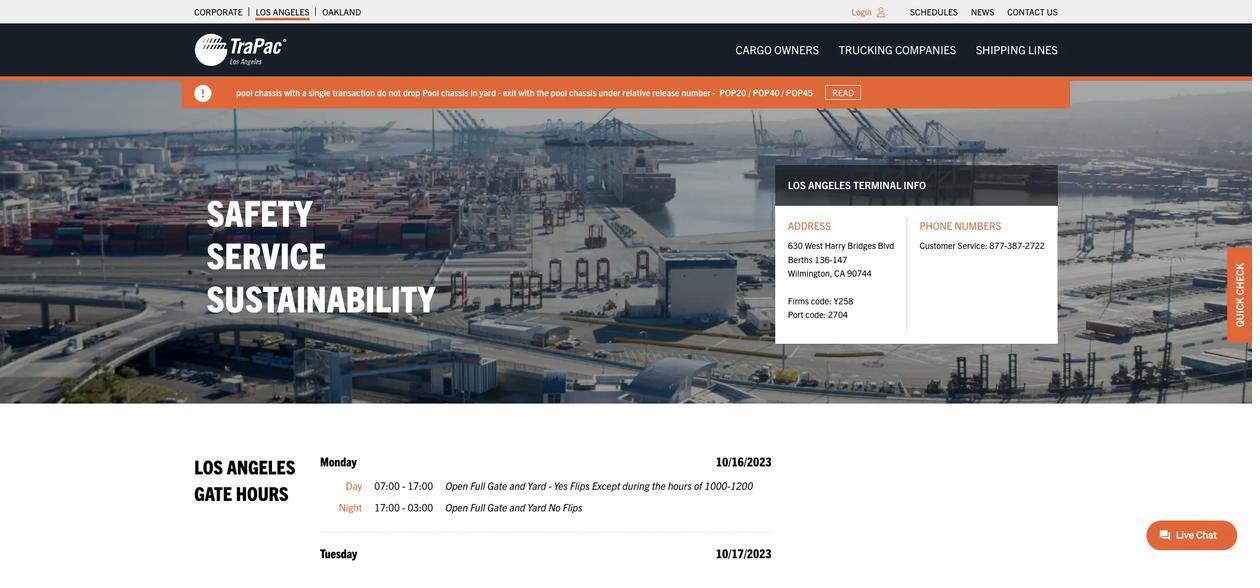 Task type: describe. For each thing, give the bounding box(es) containing it.
oakland
[[322, 6, 361, 17]]

schedules
[[910, 6, 958, 17]]

angeles for los angeles terminal info
[[808, 179, 851, 191]]

service
[[207, 232, 326, 277]]

quick
[[1234, 297, 1246, 327]]

corporate
[[194, 6, 243, 17]]

service:
[[958, 240, 987, 251]]

contact us
[[1007, 6, 1058, 17]]

1 / from the left
[[748, 87, 751, 98]]

0 vertical spatial 17:00
[[408, 480, 433, 492]]

2 / from the left
[[782, 87, 784, 98]]

relative
[[623, 87, 650, 98]]

under
[[599, 87, 621, 98]]

schedules link
[[910, 3, 958, 20]]

quick check
[[1234, 263, 1246, 327]]

quick check link
[[1227, 248, 1252, 343]]

harry
[[825, 240, 845, 251]]

1 vertical spatial flips
[[563, 502, 582, 514]]

yard for -
[[528, 480, 546, 492]]

read
[[832, 87, 854, 98]]

los angeles gate hours
[[194, 454, 295, 505]]

shipping lines link
[[966, 38, 1068, 62]]

trucking
[[839, 43, 893, 57]]

customer service: 877-387-2722
[[920, 240, 1045, 251]]

- right the number
[[713, 87, 715, 98]]

menu bar inside banner
[[726, 38, 1068, 62]]

numbers
[[954, 219, 1001, 232]]

us
[[1047, 6, 1058, 17]]

open for open full gate and yard no flips
[[445, 502, 468, 514]]

check
[[1234, 263, 1246, 295]]

0 vertical spatial flips
[[570, 480, 590, 492]]

contact us link
[[1007, 3, 1058, 20]]

phone numbers
[[920, 219, 1001, 232]]

ca
[[834, 268, 845, 279]]

light image
[[877, 7, 885, 17]]

07:00 - 17:00
[[374, 480, 433, 492]]

lines
[[1028, 43, 1058, 57]]

exit
[[503, 87, 517, 98]]

los angeles terminal info
[[788, 179, 926, 191]]

136-
[[815, 254, 832, 265]]

blvd
[[878, 240, 894, 251]]

03:00
[[408, 502, 433, 514]]

2704
[[828, 309, 848, 320]]

and for -
[[509, 480, 525, 492]]

- left exit
[[498, 87, 501, 98]]

2 chassis from the left
[[441, 87, 469, 98]]

630
[[788, 240, 803, 251]]

1000-
[[705, 480, 730, 492]]

oakland link
[[322, 3, 361, 20]]

pop20
[[719, 87, 746, 98]]

cargo owners
[[736, 43, 819, 57]]

open full gate and yard no flips
[[445, 502, 582, 514]]

bridges
[[847, 240, 876, 251]]

2722
[[1025, 240, 1045, 251]]

open full gate and yard -  yes flips except during the hours of 1000-1200
[[445, 480, 753, 492]]

firms
[[788, 295, 809, 306]]

07:00
[[374, 480, 400, 492]]

shipping
[[976, 43, 1026, 57]]

los for los angeles terminal info
[[788, 179, 806, 191]]

owners
[[774, 43, 819, 57]]

1 with from the left
[[284, 87, 300, 98]]

cargo
[[736, 43, 772, 57]]

address
[[788, 219, 831, 232]]

berths
[[788, 254, 813, 265]]

day
[[346, 480, 362, 492]]

login link
[[852, 6, 872, 17]]

yes
[[554, 480, 568, 492]]

release
[[652, 87, 680, 98]]

news link
[[971, 3, 994, 20]]

angeles for los angeles
[[273, 6, 310, 17]]

monday
[[320, 454, 357, 469]]

wilmington,
[[788, 268, 832, 279]]

during
[[623, 480, 650, 492]]

sustainability
[[207, 275, 435, 320]]

safety
[[207, 189, 312, 234]]

pool chassis with a single transaction  do not drop pool chassis in yard -  exit with the pool chassis under relative release number -  pop20 / pop40 / pop45
[[236, 87, 813, 98]]

1 chassis from the left
[[254, 87, 282, 98]]

los angeles
[[256, 6, 310, 17]]

147
[[832, 254, 847, 265]]

los for los angeles gate hours
[[194, 454, 223, 479]]

3 chassis from the left
[[569, 87, 597, 98]]

- right 07:00 at the left
[[402, 480, 405, 492]]

single
[[308, 87, 330, 98]]

in
[[471, 87, 477, 98]]

- left 03:00
[[402, 502, 405, 514]]

17:00 - 03:00
[[374, 502, 433, 514]]

contact
[[1007, 6, 1045, 17]]

companies
[[895, 43, 956, 57]]

except
[[592, 480, 620, 492]]



Task type: vqa. For each thing, say whether or not it's contained in the screenshot.
B30
no



Task type: locate. For each thing, give the bounding box(es) containing it.
2 full from the top
[[470, 502, 485, 514]]

angeles
[[273, 6, 310, 17], [808, 179, 851, 191], [227, 454, 295, 479]]

/ left pop40 on the top
[[748, 87, 751, 98]]

1 horizontal spatial with
[[519, 87, 534, 98]]

port
[[788, 309, 803, 320]]

trucking companies link
[[829, 38, 966, 62]]

2 and from the top
[[509, 502, 525, 514]]

387-
[[1007, 240, 1025, 251]]

2 horizontal spatial los
[[788, 179, 806, 191]]

login
[[852, 6, 872, 17]]

2 vertical spatial angeles
[[227, 454, 295, 479]]

code: up 2704
[[811, 295, 832, 306]]

yard left no
[[528, 502, 546, 514]]

1 vertical spatial code:
[[805, 309, 826, 320]]

1 vertical spatial and
[[509, 502, 525, 514]]

not
[[388, 87, 401, 98]]

hours
[[236, 481, 289, 505]]

gate
[[487, 480, 507, 492], [194, 481, 232, 505], [487, 502, 507, 514]]

- left "yes"
[[548, 480, 552, 492]]

los angeles image
[[194, 33, 287, 67]]

0 vertical spatial menu bar
[[904, 3, 1064, 20]]

877-
[[989, 240, 1007, 251]]

1 horizontal spatial the
[[652, 480, 666, 492]]

0 horizontal spatial with
[[284, 87, 300, 98]]

angeles inside the los angeles link
[[273, 6, 310, 17]]

menu bar containing cargo owners
[[726, 38, 1068, 62]]

0 horizontal spatial /
[[748, 87, 751, 98]]

the left hours
[[652, 480, 666, 492]]

of
[[694, 480, 702, 492]]

shipping lines
[[976, 43, 1058, 57]]

menu bar containing schedules
[[904, 3, 1064, 20]]

1 vertical spatial los
[[788, 179, 806, 191]]

gate up open full gate and yard no flips
[[487, 480, 507, 492]]

los for los angeles
[[256, 6, 271, 17]]

angeles inside the los angeles gate hours
[[227, 454, 295, 479]]

full for open full gate and yard -  yes flips except during the hours of 1000-1200
[[470, 480, 485, 492]]

los
[[256, 6, 271, 17], [788, 179, 806, 191], [194, 454, 223, 479]]

open for open full gate and yard -  yes flips except during the hours of 1000-1200
[[445, 480, 468, 492]]

0 horizontal spatial pool
[[236, 87, 253, 98]]

open right 07:00 - 17:00
[[445, 480, 468, 492]]

full right 03:00
[[470, 502, 485, 514]]

night
[[339, 502, 362, 514]]

0 horizontal spatial los
[[194, 454, 223, 479]]

0 horizontal spatial chassis
[[254, 87, 282, 98]]

1 vertical spatial 17:00
[[374, 502, 400, 514]]

0 vertical spatial open
[[445, 480, 468, 492]]

/
[[748, 87, 751, 98], [782, 87, 784, 98]]

gate for open full gate and yard -  yes flips except during the hours of 1000-1200
[[487, 480, 507, 492]]

tuesday
[[320, 546, 357, 561]]

1 horizontal spatial pool
[[551, 87, 567, 98]]

flips right no
[[563, 502, 582, 514]]

number
[[681, 87, 711, 98]]

1 vertical spatial the
[[652, 480, 666, 492]]

2 pool from the left
[[551, 87, 567, 98]]

90744
[[847, 268, 872, 279]]

gate for los angeles gate hours
[[194, 481, 232, 505]]

/ left 'pop45'
[[782, 87, 784, 98]]

y258
[[834, 295, 853, 306]]

pool
[[422, 87, 439, 98]]

los angeles link
[[256, 3, 310, 20]]

2 yard from the top
[[528, 502, 546, 514]]

flips
[[570, 480, 590, 492], [563, 502, 582, 514]]

-
[[498, 87, 501, 98], [713, 87, 715, 98], [402, 480, 405, 492], [548, 480, 552, 492], [402, 502, 405, 514]]

2 open from the top
[[445, 502, 468, 514]]

full up open full gate and yard no flips
[[470, 480, 485, 492]]

menu bar up shipping
[[904, 3, 1064, 20]]

angeles up address
[[808, 179, 851, 191]]

pool right solid image
[[236, 87, 253, 98]]

pool right exit
[[551, 87, 567, 98]]

drop
[[403, 87, 420, 98]]

angeles for los angeles gate hours
[[227, 454, 295, 479]]

and up open full gate and yard no flips
[[509, 480, 525, 492]]

menu bar
[[904, 3, 1064, 20], [726, 38, 1068, 62]]

gate inside the los angeles gate hours
[[194, 481, 232, 505]]

and left no
[[509, 502, 525, 514]]

banner
[[0, 23, 1252, 109]]

1 vertical spatial full
[[470, 502, 485, 514]]

630 west harry bridges blvd berths 136-147 wilmington, ca 90744
[[788, 240, 894, 279]]

the inside banner
[[536, 87, 549, 98]]

2 with from the left
[[519, 87, 534, 98]]

phone
[[920, 219, 952, 232]]

transaction
[[332, 87, 375, 98]]

safety service sustainability
[[207, 189, 435, 320]]

1 pool from the left
[[236, 87, 253, 98]]

pop45
[[786, 87, 813, 98]]

banner containing cargo owners
[[0, 23, 1252, 109]]

angeles up hours
[[227, 454, 295, 479]]

trucking companies
[[839, 43, 956, 57]]

info
[[904, 179, 926, 191]]

1 vertical spatial menu bar
[[726, 38, 1068, 62]]

full for open full gate and yard no flips
[[470, 502, 485, 514]]

17:00 down 07:00 at the left
[[374, 502, 400, 514]]

gate left hours
[[194, 481, 232, 505]]

hours
[[668, 480, 692, 492]]

no
[[548, 502, 561, 514]]

0 horizontal spatial the
[[536, 87, 549, 98]]

with
[[284, 87, 300, 98], [519, 87, 534, 98]]

code:
[[811, 295, 832, 306], [805, 309, 826, 320]]

1 full from the top
[[470, 480, 485, 492]]

yard for no
[[528, 502, 546, 514]]

0 vertical spatial code:
[[811, 295, 832, 306]]

full
[[470, 480, 485, 492], [470, 502, 485, 514]]

10/17/2023
[[716, 546, 772, 561]]

1 horizontal spatial 17:00
[[408, 480, 433, 492]]

0 vertical spatial full
[[470, 480, 485, 492]]

code: right port
[[805, 309, 826, 320]]

1 vertical spatial open
[[445, 502, 468, 514]]

with right exit
[[519, 87, 534, 98]]

chassis left under
[[569, 87, 597, 98]]

0 vertical spatial the
[[536, 87, 549, 98]]

1 and from the top
[[509, 480, 525, 492]]

chassis left in
[[441, 87, 469, 98]]

and
[[509, 480, 525, 492], [509, 502, 525, 514]]

2 vertical spatial los
[[194, 454, 223, 479]]

1 vertical spatial yard
[[528, 502, 546, 514]]

angeles left the oakland link
[[273, 6, 310, 17]]

customer
[[920, 240, 956, 251]]

1 yard from the top
[[528, 480, 546, 492]]

0 horizontal spatial 17:00
[[374, 502, 400, 514]]

pop40
[[753, 87, 780, 98]]

17:00 up 03:00
[[408, 480, 433, 492]]

chassis
[[254, 87, 282, 98], [441, 87, 469, 98], [569, 87, 597, 98]]

yard left "yes"
[[528, 480, 546, 492]]

1 horizontal spatial chassis
[[441, 87, 469, 98]]

los inside the los angeles gate hours
[[194, 454, 223, 479]]

the right exit
[[536, 87, 549, 98]]

read link
[[825, 85, 861, 100]]

0 vertical spatial yard
[[528, 480, 546, 492]]

a
[[302, 87, 306, 98]]

0 vertical spatial angeles
[[273, 6, 310, 17]]

open right 03:00
[[445, 502, 468, 514]]

with left a
[[284, 87, 300, 98]]

2 horizontal spatial chassis
[[569, 87, 597, 98]]

1 horizontal spatial los
[[256, 6, 271, 17]]

1 horizontal spatial /
[[782, 87, 784, 98]]

1 open from the top
[[445, 480, 468, 492]]

menu bar down the light image
[[726, 38, 1068, 62]]

yard
[[479, 87, 496, 98]]

1 vertical spatial angeles
[[808, 179, 851, 191]]

gate left no
[[487, 502, 507, 514]]

do
[[377, 87, 387, 98]]

terminal
[[853, 179, 901, 191]]

0 vertical spatial and
[[509, 480, 525, 492]]

0 vertical spatial los
[[256, 6, 271, 17]]

firms code:  y258 port code:  2704
[[788, 295, 853, 320]]

news
[[971, 6, 994, 17]]

10/16/2023
[[716, 454, 772, 469]]

solid image
[[194, 85, 212, 102]]

west
[[805, 240, 823, 251]]

corporate link
[[194, 3, 243, 20]]

and for no
[[509, 502, 525, 514]]

chassis left a
[[254, 87, 282, 98]]

gate for open full gate and yard no flips
[[487, 502, 507, 514]]

cargo owners link
[[726, 38, 829, 62]]

flips right "yes"
[[570, 480, 590, 492]]

17:00
[[408, 480, 433, 492], [374, 502, 400, 514]]

open
[[445, 480, 468, 492], [445, 502, 468, 514]]



